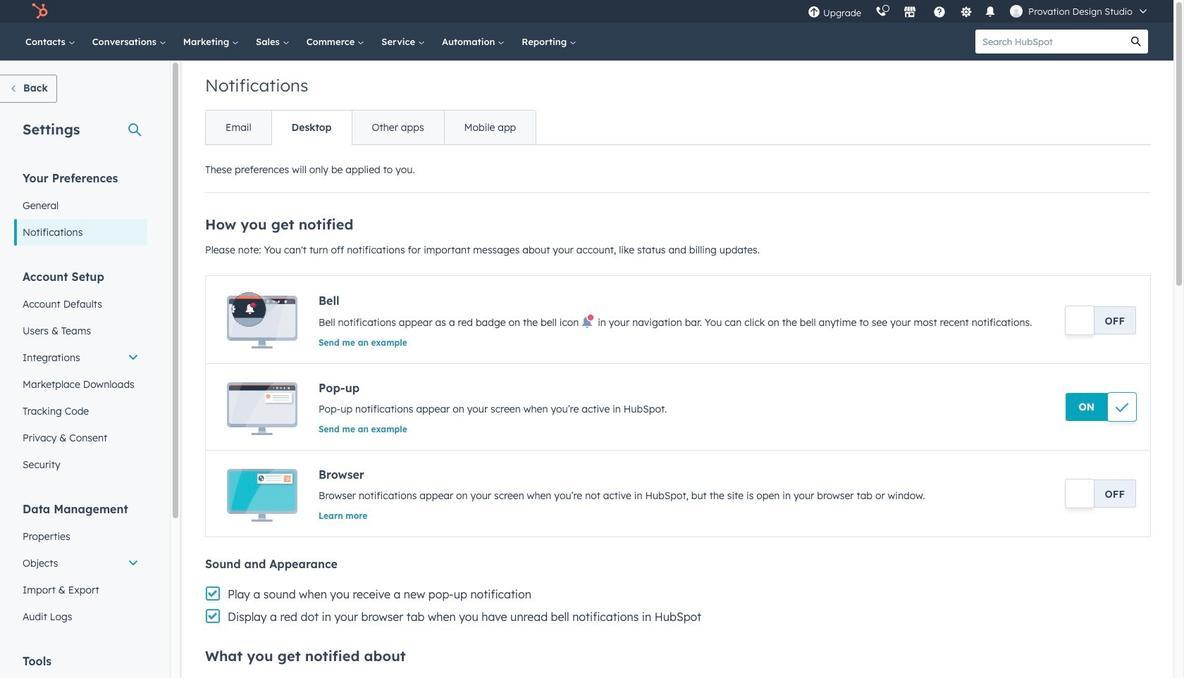 Task type: vqa. For each thing, say whether or not it's contained in the screenshot.
Create an email icon
no



Task type: describe. For each thing, give the bounding box(es) containing it.
data management element
[[14, 502, 147, 631]]

Search HubSpot search field
[[976, 30, 1125, 54]]

your preferences element
[[14, 171, 147, 246]]



Task type: locate. For each thing, give the bounding box(es) containing it.
account setup element
[[14, 269, 147, 479]]

navigation
[[205, 110, 537, 145]]

marketplaces image
[[904, 6, 917, 19]]

menu
[[801, 0, 1157, 23]]

james peterson image
[[1010, 5, 1023, 18]]



